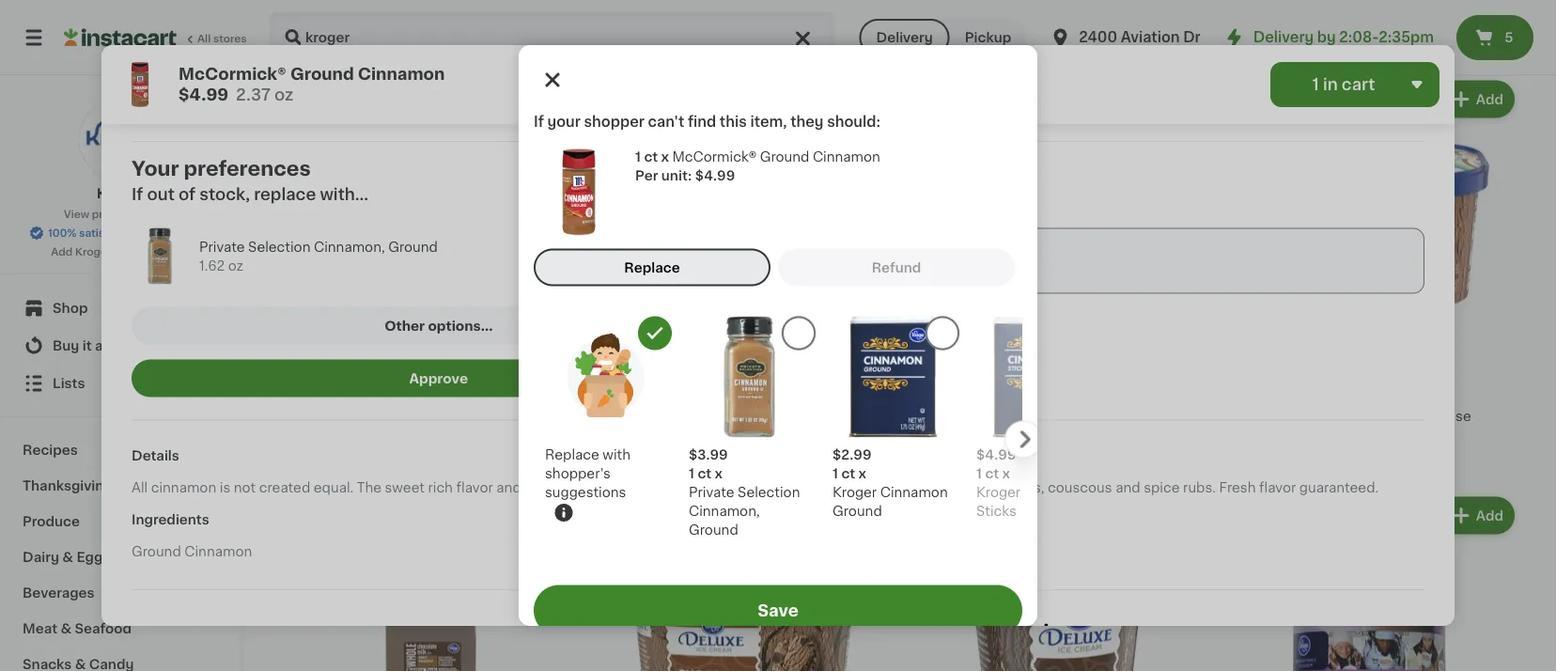 Task type: locate. For each thing, give the bounding box(es) containing it.
cream, for death
[[666, 409, 714, 422]]

kroger ice cream, chocolate paradise
[[1221, 409, 1472, 422]]

ice for kroger ice cream, chocolate paradise
[[1269, 409, 1289, 422]]

replace up shopper's
[[545, 448, 599, 461]]

0 vertical spatial all
[[197, 33, 211, 44]]

2 ice from the left
[[1269, 409, 1289, 422]]

is right quality
[[635, 482, 646, 495]]

2 down best
[[606, 384, 618, 404]]

1 99 from the left
[[307, 385, 322, 396]]

1 horizontal spatial sweet
[[939, 482, 979, 495]]

$ 2 99 up 11.5
[[912, 384, 948, 404]]

save $1.00 left pickup
[[876, 38, 933, 48]]

ground down item,
[[760, 150, 810, 163]]

ct inside $3.99 1 ct x private selection cinnamon, ground
[[698, 467, 712, 480]]

delivery
[[1254, 31, 1314, 44], [877, 31, 933, 44]]

cinnamon inside $2.99 1 ct x kroger cinnamon ground
[[880, 485, 948, 499]]

$4.99 1 ct x kroger cinnamon sticks
[[977, 448, 1092, 517]]

2 flavor from the left
[[1259, 482, 1296, 495]]

mccormick® inside 1 ct x mccormick® ground cinnamon per unit: $4.99
[[672, 150, 757, 163]]

0 vertical spatial private
[[199, 241, 245, 254]]

2
[[293, 384, 305, 404], [606, 384, 618, 404], [919, 384, 931, 404]]

all down details
[[132, 482, 148, 495]]

2 horizontal spatial $ 2 99
[[912, 384, 948, 404]]

$4.99 inside $4.99 1 ct x kroger cinnamon sticks
[[977, 448, 1017, 461]]

ice up in on the left of the page
[[643, 409, 663, 422]]

1 inside $4.99 1 ct x kroger cinnamon sticks
[[977, 467, 982, 480]]

99 down best seller
[[620, 385, 635, 396]]

produce
[[23, 515, 80, 528]]

1 $ 2 99 from the left
[[286, 384, 322, 404]]

0 horizontal spatial save $1.00 button
[[848, 28, 974, 62]]

add kroger plus to save
[[51, 247, 177, 257]]

approve
[[409, 372, 468, 385]]

$3.99 for $3.99
[[698, 249, 746, 264]]

0 horizontal spatial is
[[220, 482, 231, 495]]

thanksgiving essentials link
[[11, 468, 228, 504]]

1 horizontal spatial replace
[[624, 261, 680, 274]]

next items image
[[1010, 421, 1034, 458]]

& left eggs at the bottom left
[[62, 551, 73, 564]]

if for if out of stock, replace with...
[[132, 187, 143, 203]]

0 horizontal spatial $ 2 99
[[286, 384, 322, 404]]

oz
[[274, 87, 293, 103], [228, 259, 243, 272], [929, 428, 942, 438]]

cinnamon, down desserts,
[[689, 504, 760, 517]]

1 2 from the left
[[293, 384, 305, 404]]

of
[[179, 187, 196, 203]]

seafood
[[75, 622, 132, 635]]

0 horizontal spatial delivery
[[877, 31, 933, 44]]

3 chocolate from the left
[[1343, 409, 1411, 422]]

& right the meat
[[61, 622, 72, 635]]

better does exist image
[[133, 0, 520, 88]]

0 horizontal spatial cream,
[[666, 409, 714, 422]]

kroger up 11.5
[[908, 409, 952, 422]]

meat & seafood link
[[11, 611, 228, 647]]

oz right 11.5
[[929, 428, 942, 438]]

view pricing policy link
[[64, 207, 176, 222]]

$ down the store at the left bottom of page
[[286, 385, 293, 396]]

ice inside kroger ice cream, chocolate paradise button
[[1269, 409, 1289, 422]]

all left stores
[[197, 33, 211, 44]]

pricing
[[92, 209, 129, 219]]

paradise
[[1415, 409, 1472, 422]]

ct up per
[[644, 150, 658, 163]]

details
[[132, 450, 179, 463]]

option group
[[534, 249, 1023, 286]]

2 cream, from the left
[[1292, 409, 1340, 422]]

oz right 1.62
[[228, 259, 243, 272]]

$4.99 up potatoes,
[[977, 448, 1017, 461]]

x up all cinnamon is not created equal. the sweet rich flavor and premium quality is perfect for desserts, oatmeal, french toast, sweet potatoes, couscous and spice rubs. fresh flavor guaranteed.
[[715, 467, 723, 480]]

0 horizontal spatial chocolate
[[451, 409, 519, 422]]

sticks
[[977, 504, 1017, 517]]

ct inside $2.99 1 ct x kroger cinnamon ground
[[842, 467, 855, 480]]

0 horizontal spatial cinnamon,
[[314, 241, 385, 254]]

1 horizontal spatial private
[[689, 485, 735, 499]]

beverages link
[[11, 575, 228, 611]]

your
[[132, 159, 179, 178]]

ice down $2.99 element
[[1269, 409, 1289, 422]]

ct for $4.99
[[985, 467, 999, 480]]

1 for $2.99
[[833, 467, 838, 480]]

1
[[635, 150, 641, 163], [689, 467, 695, 480], [833, 467, 838, 480], [977, 467, 982, 480]]

1 is from the left
[[220, 482, 231, 495]]

private inside private selection cinnamon, ground 1.62 oz
[[199, 241, 245, 254]]

1 cream, from the left
[[666, 409, 714, 422]]

1 up per
[[635, 150, 641, 163]]

2 horizontal spatial 99
[[933, 385, 948, 396]]

0 horizontal spatial ice
[[643, 409, 663, 422]]

1 vertical spatial $4.99
[[695, 169, 735, 182]]

sweet right the toast,
[[939, 482, 979, 495]]

for right perfect
[[702, 482, 720, 495]]

1 vertical spatial oz
[[228, 259, 243, 272]]

1 inside $3.99 1 ct x private selection cinnamon, ground
[[689, 467, 695, 480]]

1 horizontal spatial delivery
[[1254, 31, 1314, 44]]

1 vertical spatial mccormick®
[[672, 150, 757, 163]]

0 vertical spatial $3.99
[[698, 249, 746, 264]]

option group containing replace
[[534, 249, 1023, 286]]

1 horizontal spatial cream,
[[1292, 409, 1340, 422]]

store
[[288, 365, 312, 373]]

cream, down $2.99 element
[[1292, 409, 1340, 422]]

0 horizontal spatial oz
[[228, 259, 243, 272]]

cream, inside button
[[1292, 409, 1340, 422]]

delivery inside button
[[877, 31, 933, 44]]

1 horizontal spatial save $1.00 button
[[1393, 28, 1519, 62]]

0 vertical spatial oz
[[274, 87, 293, 103]]

2 down the store at the left bottom of page
[[293, 384, 305, 404]]

with...
[[320, 187, 369, 203]]

if left your
[[534, 115, 544, 128]]

$ down best
[[599, 385, 606, 396]]

1 ct x  kroger cinnamon ground - slide 3 of 11 group
[[833, 316, 960, 547]]

x inside $3.99 1 ct x private selection cinnamon, ground
[[715, 467, 723, 480]]

results
[[300, 10, 372, 30]]

x up potatoes,
[[1003, 467, 1010, 480]]

x inside $4.99 1 ct x kroger cinnamon sticks
[[1003, 467, 1010, 480]]

cream, up stock
[[666, 409, 714, 422]]

kroger
[[97, 187, 143, 200], [75, 247, 111, 257], [282, 409, 326, 422], [595, 409, 639, 422], [908, 409, 952, 422], [1221, 409, 1265, 422], [833, 485, 877, 499], [977, 485, 1021, 499]]

add button
[[1441, 82, 1513, 116], [502, 499, 574, 532], [815, 499, 887, 532], [1441, 499, 1513, 532]]

cinnamon
[[151, 482, 216, 495]]

ct down $2.99
[[842, 467, 855, 480]]

cinnamon down ingredients
[[184, 546, 252, 559]]

I would like my shopper to... text field
[[811, 228, 1425, 294]]

replace with shopper's suggestions link
[[545, 316, 666, 501]]

0 vertical spatial cinnamon,
[[314, 241, 385, 254]]

0 vertical spatial &
[[62, 551, 73, 564]]

seller
[[623, 365, 648, 373]]

1 $1.00 from the left
[[904, 38, 933, 48]]

ct inside 1 ct x mccormick® ground cinnamon per unit: $4.99
[[644, 150, 658, 163]]

$1.00 left pickup button
[[904, 38, 933, 48]]

ground down perfect
[[689, 523, 739, 536]]

kroger inside $4.99 1 ct x kroger cinnamon sticks
[[977, 485, 1021, 499]]

ground up other
[[388, 241, 438, 254]]

replace down per
[[624, 261, 680, 274]]

ground inside private selection cinnamon, ground 1.62 oz
[[388, 241, 438, 254]]

1 $ from the left
[[286, 385, 293, 396]]

essentials
[[116, 479, 185, 493]]

2 horizontal spatial oz
[[929, 428, 942, 438]]

oz inside mccormick® ground cinnamon $4.99 2.37 oz
[[274, 87, 293, 103]]

and left premium on the bottom left of page
[[497, 482, 521, 495]]

chocolate inside button
[[1343, 409, 1411, 422]]

satisfaction
[[79, 228, 142, 238]]

is left not
[[220, 482, 231, 495]]

2 horizontal spatial $4.99
[[977, 448, 1017, 461]]

cinnamon down 8 results for "kroger"
[[358, 66, 445, 82]]

0 horizontal spatial all
[[132, 482, 148, 495]]

1 horizontal spatial $
[[599, 385, 606, 396]]

sweet right the
[[385, 482, 425, 495]]

ground inside 1 ct x mccormick® ground cinnamon per unit: $4.99
[[760, 150, 810, 163]]

cinnamon down 11.5
[[880, 485, 948, 499]]

per
[[635, 169, 658, 182]]

flavor right rich
[[456, 482, 493, 495]]

buy it again
[[53, 339, 132, 352]]

1 ice from the left
[[643, 409, 663, 422]]

1 ct x mccormick® ground cinnamon per unit: $4.99
[[635, 150, 881, 182]]

0 horizontal spatial $
[[286, 385, 293, 396]]

if
[[534, 115, 544, 128], [132, 187, 143, 203]]

2 vertical spatial $4.99
[[977, 448, 1017, 461]]

chocolate for kroger graham crackers, chocolate
[[451, 409, 519, 422]]

oz right "2.37"
[[274, 87, 293, 103]]

1 horizontal spatial all
[[197, 33, 211, 44]]

cinnamon, down with...
[[314, 241, 385, 254]]

chocolate down $2.99 element
[[1343, 409, 1411, 422]]

1 vertical spatial all
[[132, 482, 148, 495]]

&
[[62, 551, 73, 564], [61, 622, 72, 635]]

ct up potatoes,
[[985, 467, 999, 480]]

2 save $1.00 from the left
[[1421, 38, 1478, 48]]

$3.99 1 ct x private selection cinnamon, ground
[[689, 448, 800, 536]]

oz for mccormick®
[[274, 87, 293, 103]]

None search field
[[269, 11, 835, 64]]

$1.00 left 5
[[1449, 38, 1478, 48]]

flavor
[[456, 482, 493, 495], [1259, 482, 1296, 495]]

1 up potatoes,
[[977, 467, 982, 480]]

approve button
[[132, 360, 746, 397]]

$ up 11.5
[[912, 385, 919, 396]]

2 save $1.00 button from the left
[[1393, 28, 1519, 62]]

1 inside $2.99 1 ct x kroger cinnamon ground
[[833, 467, 838, 480]]

Kroger Cinnamon Ground checkbox
[[926, 316, 960, 350]]

replace inside replace with shopper's suggestions
[[545, 448, 599, 461]]

1 horizontal spatial 2
[[606, 384, 618, 404]]

for
[[377, 10, 407, 30], [702, 482, 720, 495]]

$3.99
[[698, 249, 746, 264], [689, 448, 728, 461]]

0 horizontal spatial replace
[[545, 448, 599, 461]]

pickup button
[[950, 19, 1027, 56]]

other
[[385, 319, 425, 333]]

save
[[153, 247, 177, 257]]

1 horizontal spatial is
[[635, 482, 646, 495]]

1 horizontal spatial chocolate
[[782, 409, 850, 422]]

2:35pm
[[1379, 31, 1434, 44]]

ct inside $4.99 1 ct x kroger cinnamon sticks
[[985, 467, 999, 480]]

0 vertical spatial replace
[[624, 261, 680, 274]]

0 vertical spatial mccormick®
[[179, 66, 287, 82]]

$ for kroger graham crackers, chocolate
[[286, 385, 293, 396]]

stock,
[[199, 187, 250, 203]]

option group inside save dialog
[[534, 249, 1023, 286]]

1 vertical spatial cinnamon,
[[689, 504, 760, 517]]

all cinnamon is not created equal. the sweet rich flavor and premium quality is perfect for desserts, oatmeal, french toast, sweet potatoes, couscous and spice rubs. fresh flavor guaranteed.
[[132, 482, 1379, 495]]

$2.99
[[833, 448, 872, 461]]

1 vertical spatial selection
[[738, 485, 800, 499]]

1 horizontal spatial flavor
[[1259, 482, 1296, 495]]

ground down ingredients
[[132, 546, 181, 559]]

cinnamon down next items image
[[1024, 485, 1092, 499]]

the
[[357, 482, 382, 495]]

1 horizontal spatial $ 2 99
[[599, 384, 635, 404]]

$ 2 99 down best
[[599, 384, 635, 404]]

2:08-
[[1340, 31, 1379, 44]]

2 vertical spatial oz
[[929, 428, 942, 438]]

all
[[197, 33, 211, 44], [132, 482, 148, 495]]

thanksgiving essentials
[[23, 479, 185, 493]]

1 horizontal spatial $4.99
[[695, 169, 735, 182]]

kroger down the store at the left bottom of page
[[282, 409, 326, 422]]

0 horizontal spatial 2
[[293, 384, 305, 404]]

1 horizontal spatial ice
[[1269, 409, 1289, 422]]

1 horizontal spatial selection
[[738, 485, 800, 499]]

$2.99 element
[[1221, 382, 1519, 407]]

if out of stock, replace with...
[[132, 187, 369, 203]]

ground cinnamon
[[132, 546, 252, 559]]

kroger inside $2.99 1 ct x kroger cinnamon ground
[[833, 485, 877, 499]]

product group
[[282, 77, 580, 463], [595, 77, 893, 463], [1221, 77, 1519, 463], [282, 493, 580, 671], [595, 493, 893, 671], [908, 493, 1206, 671], [1221, 493, 1519, 671]]

cream, for chocolate
[[1292, 409, 1340, 422]]

0 vertical spatial selection
[[248, 241, 311, 254]]

99
[[307, 385, 322, 396], [620, 385, 635, 396], [933, 385, 948, 396]]

kroger up sticks
[[977, 485, 1021, 499]]

0 horizontal spatial and
[[497, 482, 521, 495]]

mccormick® up "2.37"
[[179, 66, 287, 82]]

refund
[[872, 261, 921, 274]]

1 horizontal spatial 99
[[620, 385, 635, 396]]

$ 2 99 down the store at the left bottom of page
[[286, 384, 322, 404]]

1 vertical spatial private
[[689, 485, 735, 499]]

cinnamon for $2.99 1 ct x kroger cinnamon ground
[[880, 485, 948, 499]]

3 99 from the left
[[933, 385, 948, 396]]

0 vertical spatial if
[[534, 115, 544, 128]]

1 chocolate from the left
[[451, 409, 519, 422]]

1 horizontal spatial oz
[[274, 87, 293, 103]]

0 horizontal spatial save
[[758, 602, 799, 618]]

private inside $3.99 1 ct x private selection cinnamon, ground
[[689, 485, 735, 499]]

delivery left by
[[1254, 31, 1314, 44]]

and left spice
[[1116, 482, 1141, 495]]

$4.99 left "2.37"
[[179, 87, 228, 103]]

2 2 from the left
[[606, 384, 618, 404]]

0 horizontal spatial 99
[[307, 385, 322, 396]]

kroger down the satisfaction
[[75, 247, 111, 257]]

2 horizontal spatial chocolate
[[1343, 409, 1411, 422]]

ct
[[644, 150, 658, 163], [698, 467, 712, 480], [842, 467, 855, 480], [985, 467, 999, 480]]

0 horizontal spatial mccormick®
[[179, 66, 287, 82]]

1 horizontal spatial if
[[534, 115, 544, 128]]

1 vertical spatial &
[[61, 622, 72, 635]]

$4.99 inside mccormick® ground cinnamon $4.99 2.37 oz
[[179, 87, 228, 103]]

0 horizontal spatial save $1.00
[[876, 38, 933, 48]]

0 horizontal spatial $1.00
[[904, 38, 933, 48]]

$3.99 inside $3.99 1 ct x private selection cinnamon, ground
[[689, 448, 728, 461]]

cinnamon, inside $3.99 1 ct x private selection cinnamon, ground
[[689, 504, 760, 517]]

again
[[95, 339, 132, 352]]

flavor right "fresh"
[[1259, 482, 1296, 495]]

2 99 from the left
[[620, 385, 635, 396]]

can't
[[648, 115, 685, 128]]

x inside $2.99 1 ct x kroger cinnamon ground
[[859, 467, 867, 480]]

1 vertical spatial if
[[132, 187, 143, 203]]

0 horizontal spatial selection
[[248, 241, 311, 254]]

kroger logo image
[[78, 98, 161, 180]]

0 horizontal spatial if
[[132, 187, 143, 203]]

chocolate right by in the bottom of the page
[[782, 409, 850, 422]]

if up policy
[[132, 187, 143, 203]]

$ for kroger ice cream, death by chocolate
[[599, 385, 606, 396]]

private selection cinnamon, ground image
[[132, 228, 188, 285]]

8 results for "kroger"
[[282, 10, 501, 30]]

french
[[849, 482, 894, 495]]

replace for replace
[[624, 261, 680, 274]]

kroger up "fresh"
[[1221, 409, 1265, 422]]

instacart logo image
[[64, 26, 177, 49]]

delivery left pickup button
[[877, 31, 933, 44]]

0 horizontal spatial private
[[199, 241, 245, 254]]

$3.99 for $3.99 1 ct x private selection cinnamon, ground
[[689, 448, 728, 461]]

if for if your shopper can't find this item, they should:
[[534, 115, 544, 128]]

oz for private
[[228, 259, 243, 272]]

1 up perfect
[[689, 467, 695, 480]]

add kroger plus to save link
[[51, 244, 189, 259]]

1 vertical spatial replace
[[545, 448, 599, 461]]

shop link
[[11, 289, 228, 327]]

replace inside "replace" button
[[624, 261, 680, 274]]

cinnamon down should:
[[813, 150, 881, 163]]

2 up 11.5
[[919, 384, 931, 404]]

1 inside 1 ct x mccormick® ground cinnamon per unit: $4.99
[[635, 150, 641, 163]]

1 up oatmeal,
[[833, 467, 838, 480]]

if inside save dialog
[[534, 115, 544, 128]]

x up french
[[859, 467, 867, 480]]

2 $ 2 99 from the left
[[599, 384, 635, 404]]

99 down the kroger cinnamon ground option
[[933, 385, 948, 396]]

your preferences
[[132, 159, 311, 178]]

spice
[[1144, 482, 1180, 495]]

0 horizontal spatial $4.99
[[179, 87, 228, 103]]

and
[[497, 482, 521, 495], [1116, 482, 1141, 495]]

oz inside kroger fudge striped shortbread cookies 11.5 oz
[[929, 428, 942, 438]]

ice for kroger ice cream, death by chocolate
[[643, 409, 663, 422]]

1 horizontal spatial cinnamon,
[[689, 504, 760, 517]]

suggestions
[[545, 485, 626, 499]]

for right results
[[377, 10, 407, 30]]

delivery by 2:08-2:35pm
[[1254, 31, 1434, 44]]

it
[[82, 339, 92, 352]]

0 horizontal spatial sweet
[[385, 482, 425, 495]]

quality
[[587, 482, 632, 495]]

1 horizontal spatial $1.00
[[1449, 38, 1478, 48]]

1 horizontal spatial and
[[1116, 482, 1141, 495]]

in
[[646, 446, 656, 457]]

0 vertical spatial $4.99
[[179, 87, 228, 103]]

customer reviews
[[895, 622, 1091, 642]]

death
[[717, 409, 757, 422]]

save
[[876, 38, 902, 48], [1421, 38, 1447, 48], [758, 602, 799, 618]]

ice
[[643, 409, 663, 422], [1269, 409, 1289, 422]]

chocolate down approve
[[451, 409, 519, 422]]

not
[[234, 482, 256, 495]]

oz inside private selection cinnamon, ground 1.62 oz
[[228, 259, 243, 272]]

2 $ from the left
[[599, 385, 606, 396]]

Private Selection Cinnamon, Ground checkbox
[[782, 316, 816, 350]]

stores
[[213, 33, 247, 44]]

x up unit:
[[661, 150, 669, 163]]

0 horizontal spatial for
[[377, 10, 407, 30]]

1 vertical spatial $3.99
[[689, 448, 728, 461]]

kroger down $2.99
[[833, 485, 877, 499]]

100%
[[48, 228, 77, 238]]

2 sweet from the left
[[939, 482, 979, 495]]

0 horizontal spatial flavor
[[456, 482, 493, 495]]

delivery for delivery by 2:08-2:35pm
[[1254, 31, 1314, 44]]

1 horizontal spatial mccormick®
[[672, 150, 757, 163]]

cinnamon inside 1 ct x mccormick® ground cinnamon per unit: $4.99
[[813, 150, 881, 163]]

save $1.00 left 5
[[1421, 38, 1478, 48]]

ground down results
[[290, 66, 354, 82]]

1 vertical spatial for
[[702, 482, 720, 495]]

1 horizontal spatial save $1.00
[[1421, 38, 1478, 48]]

$4.99 right unit:
[[695, 169, 735, 182]]

cinnamon inside $4.99 1 ct x kroger cinnamon sticks
[[1024, 485, 1092, 499]]

eggs
[[76, 551, 110, 564]]

ground down french
[[833, 504, 882, 517]]

x
[[661, 150, 669, 163], [715, 467, 723, 480], [859, 467, 867, 480], [1003, 467, 1010, 480]]

mccormick® down if your shopper can't find this item, they should:
[[672, 150, 757, 163]]

cinnamon,
[[314, 241, 385, 254], [689, 504, 760, 517]]

ct up perfect
[[698, 467, 712, 480]]

mccormick® inside mccormick® ground cinnamon $4.99 2.37 oz
[[179, 66, 287, 82]]

99 down store choice
[[307, 385, 322, 396]]

replace button
[[534, 249, 771, 286]]

replace for replace with shopper's suggestions
[[545, 448, 599, 461]]

2 horizontal spatial 2
[[919, 384, 931, 404]]

private
[[199, 241, 245, 254], [689, 485, 735, 499]]

2 horizontal spatial $
[[912, 385, 919, 396]]



Task type: vqa. For each thing, say whether or not it's contained in the screenshot.
the Fresh
yes



Task type: describe. For each thing, give the bounding box(es) containing it.
all for all stores
[[197, 33, 211, 44]]

crackers,
[[385, 409, 448, 422]]

shortbread
[[1052, 409, 1127, 422]]

other options...
[[385, 319, 493, 333]]

2400 aviation dr
[[1079, 31, 1201, 44]]

best
[[601, 365, 621, 373]]

5 button
[[1457, 15, 1534, 60]]

all for all cinnamon is not created equal. the sweet rich flavor and premium quality is perfect for desserts, oatmeal, french toast, sweet potatoes, couscous and spice rubs. fresh flavor guaranteed.
[[132, 482, 148, 495]]

selection inside $3.99 1 ct x private selection cinnamon, ground
[[738, 485, 800, 499]]

ingredients
[[132, 514, 209, 527]]

should:
[[827, 115, 881, 128]]

potatoes,
[[982, 482, 1045, 495]]

3 2 from the left
[[919, 384, 931, 404]]

ct for $3.99
[[698, 467, 712, 480]]

preferences
[[184, 159, 311, 178]]

2 for kroger ice cream, death by chocolate
[[606, 384, 618, 404]]

ground inside mccormick® ground cinnamon $4.99 2.37 oz
[[290, 66, 354, 82]]

$ 2 99 for kroger ice cream, death by chocolate
[[599, 384, 635, 404]]

ct for $2.99
[[842, 467, 855, 480]]

desserts,
[[723, 482, 785, 495]]

store choice
[[288, 365, 344, 373]]

2.37
[[236, 87, 270, 103]]

2 chocolate from the left
[[782, 409, 850, 422]]

all stores
[[197, 33, 247, 44]]

equal.
[[314, 482, 354, 495]]

dairy
[[23, 551, 59, 564]]

to
[[139, 247, 150, 257]]

save inside save button
[[758, 602, 799, 618]]

1 sweet from the left
[[385, 482, 425, 495]]

2400
[[1079, 31, 1118, 44]]

100% satisfaction guarantee
[[48, 228, 199, 238]]

with
[[603, 448, 631, 461]]

2 is from the left
[[635, 482, 646, 495]]

shop
[[53, 302, 88, 315]]

your
[[548, 115, 581, 128]]

best seller
[[601, 365, 648, 373]]

selection inside private selection cinnamon, ground 1.62 oz
[[248, 241, 311, 254]]

oatmeal,
[[788, 482, 845, 495]]

2 and from the left
[[1116, 482, 1141, 495]]

all stores link
[[64, 11, 248, 64]]

3 $ 2 99 from the left
[[912, 384, 948, 404]]

dairy & eggs link
[[11, 540, 228, 575]]

stock
[[658, 446, 688, 457]]

lists
[[53, 377, 85, 390]]

ground inside $2.99 1 ct x kroger cinnamon ground
[[833, 504, 882, 517]]

ground inside $3.99 1 ct x private selection cinnamon, ground
[[689, 523, 739, 536]]

2 horizontal spatial save
[[1421, 38, 1447, 48]]

kroger inside button
[[1221, 409, 1265, 422]]

cinnamon inside mccormick® ground cinnamon $4.99 2.37 oz
[[358, 66, 445, 82]]

item,
[[751, 115, 787, 128]]

save dialog
[[519, 45, 1109, 636]]

replace with shopper's suggestions
[[545, 448, 631, 499]]

1 ct x  private selection cinnamon, ground - slide 2 of 11 group
[[689, 316, 816, 547]]

x inside 1 ct x mccormick® ground cinnamon per unit: $4.99
[[661, 150, 669, 163]]

buy
[[53, 339, 79, 352]]

1 horizontal spatial for
[[702, 482, 720, 495]]

couscous
[[1048, 482, 1113, 495]]

0 vertical spatial for
[[377, 10, 407, 30]]

many
[[614, 446, 644, 457]]

2 for kroger graham crackers, chocolate
[[293, 384, 305, 404]]

by
[[1318, 31, 1336, 44]]

kroger inside kroger fudge striped shortbread cookies 11.5 oz
[[908, 409, 952, 422]]

1 for $3.99
[[689, 467, 695, 480]]

fresh
[[1220, 482, 1256, 495]]

& for dairy
[[62, 551, 73, 564]]

kroger ice cream, death by chocolate
[[595, 409, 850, 422]]

unit:
[[661, 169, 692, 182]]

buy it again link
[[11, 327, 228, 365]]

1 and from the left
[[497, 482, 521, 495]]

100% satisfaction guarantee button
[[29, 222, 210, 241]]

x for $4.99
[[1003, 467, 1010, 480]]

1 horizontal spatial save
[[876, 38, 902, 48]]

meat & seafood
[[23, 622, 132, 635]]

rubs.
[[1183, 482, 1216, 495]]

99 for ice
[[620, 385, 635, 396]]

perfect
[[650, 482, 698, 495]]

choice
[[314, 365, 344, 373]]

x for $3.99
[[715, 467, 723, 480]]

dr
[[1183, 31, 1201, 44]]

delivery by 2:08-2:35pm link
[[1223, 26, 1434, 49]]

& for meat
[[61, 622, 72, 635]]

delivery button
[[860, 19, 950, 56]]

kroger fudge striped shortbread cookies 11.5 oz
[[908, 409, 1184, 438]]

they
[[791, 115, 824, 128]]

$ 2 99 for kroger graham crackers, chocolate
[[286, 384, 322, 404]]

customer
[[895, 622, 999, 642]]

1 for $4.99
[[977, 467, 982, 480]]

rich
[[428, 482, 453, 495]]

fudge
[[956, 409, 997, 422]]

cookies
[[1130, 409, 1184, 422]]

11.5
[[908, 428, 927, 438]]

cinnamon for $4.99 1 ct x kroger cinnamon sticks
[[1024, 485, 1092, 499]]

cinnamon for 1 ct x mccormick® ground cinnamon per unit: $4.99
[[813, 150, 881, 163]]

kroger up many
[[595, 409, 639, 422]]

recipes link
[[11, 432, 228, 468]]

1 flavor from the left
[[456, 482, 493, 495]]

if your shopper can't find this item, they should:
[[534, 115, 881, 128]]

recipes
[[23, 444, 78, 457]]

delivery for delivery
[[877, 31, 933, 44]]

many in stock
[[614, 446, 688, 457]]

lists link
[[11, 365, 228, 402]]

guaranteed.
[[1300, 482, 1379, 495]]

shopper
[[584, 115, 645, 128]]

1.62
[[199, 259, 225, 272]]

aviation
[[1121, 31, 1180, 44]]

99 for graham
[[307, 385, 322, 396]]

find
[[688, 115, 716, 128]]

kroger up view pricing policy link
[[97, 187, 143, 200]]

$4.99 inside 1 ct x mccormick® ground cinnamon per unit: $4.99
[[695, 169, 735, 182]]

plus
[[114, 247, 137, 257]]

replace
[[254, 187, 316, 203]]

pickup
[[965, 31, 1012, 44]]

2 $1.00 from the left
[[1449, 38, 1478, 48]]

8
[[282, 10, 296, 30]]

kroger ice cream, chocolate paradise button
[[1221, 77, 1519, 463]]

save button
[[534, 585, 1023, 636]]

view pricing policy
[[64, 209, 165, 219]]

view
[[64, 209, 89, 219]]

2400 aviation dr button
[[1049, 11, 1201, 64]]

service type group
[[860, 19, 1027, 56]]

cinnamon, inside private selection cinnamon, ground 1.62 oz
[[314, 241, 385, 254]]

x for $2.99
[[859, 467, 867, 480]]

1 save $1.00 button from the left
[[848, 28, 974, 62]]

3 $ from the left
[[912, 385, 919, 396]]

produce link
[[11, 504, 228, 540]]

1 save $1.00 from the left
[[876, 38, 933, 48]]

chocolate for kroger ice cream, chocolate paradise
[[1343, 409, 1411, 422]]



